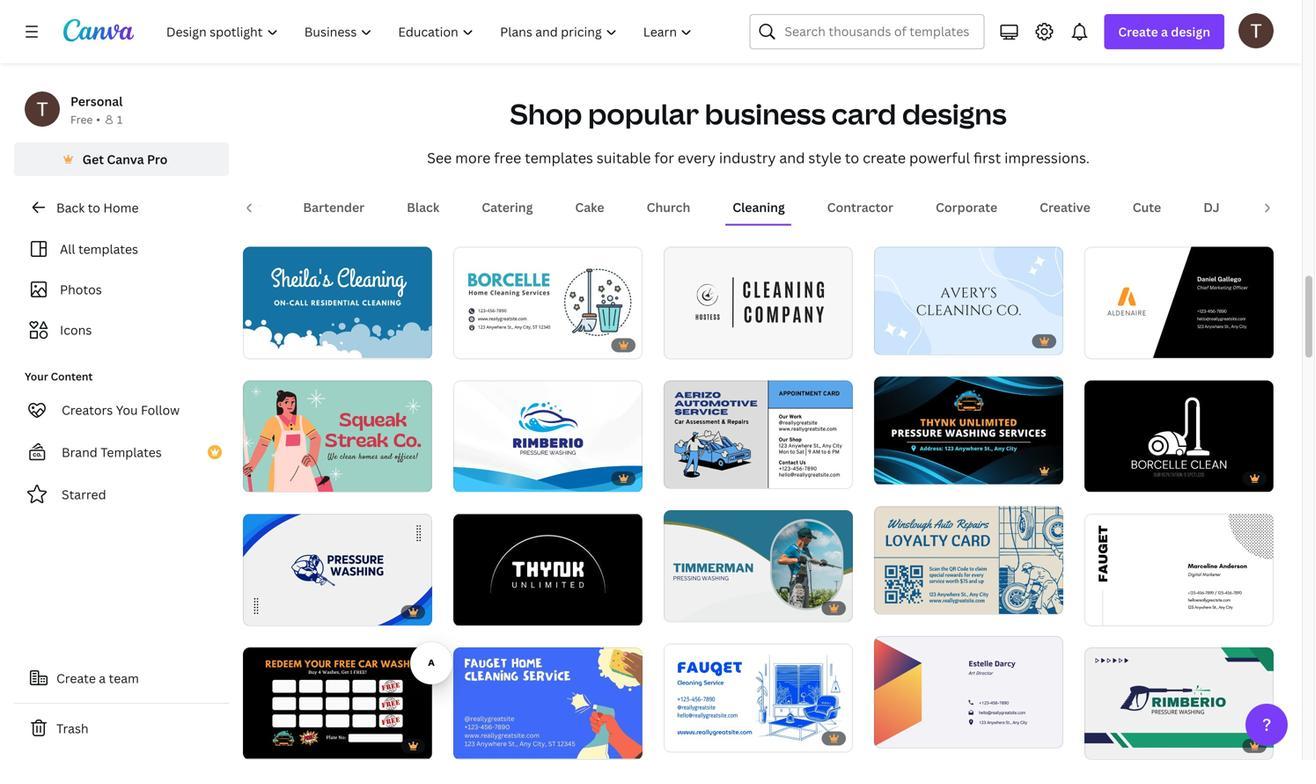 Task type: vqa. For each thing, say whether or not it's contained in the screenshot.
a associated with design
yes



Task type: describe. For each thing, give the bounding box(es) containing it.
icons
[[60, 322, 92, 339]]

create for create a design
[[1119, 23, 1159, 40]]

style
[[809, 148, 842, 167]]

templates inside "link"
[[78, 241, 138, 258]]

0 horizontal spatial to
[[88, 199, 100, 216]]

shop popular business card designs
[[510, 95, 1007, 133]]

powerful
[[910, 148, 970, 167]]

back to home link
[[14, 190, 229, 225]]

create a team button
[[14, 661, 229, 697]]

starred
[[62, 487, 106, 503]]

1 for white navy and cerulean blue modern pressing washing business card image at the left bottom of page
[[255, 606, 261, 618]]

white blue wave pressure washing business card image
[[453, 381, 643, 492]]

of for "cleaning business card in turquoise pink illustrative style" image
[[263, 472, 276, 484]]

personal
[[70, 93, 123, 110]]

2 for "cleaning business card in turquoise pink illustrative style" image
[[279, 472, 284, 484]]

cake
[[575, 199, 605, 216]]

a for team
[[99, 671, 106, 687]]

1 for white dirty blue and green modern pressing washing business card image on the right of the page
[[676, 602, 681, 614]]

photos
[[60, 281, 102, 298]]

black and white minimalist modern corporate business card image
[[1085, 247, 1274, 359]]

free •
[[70, 112, 100, 127]]

1 of 2 for blue illustration home cleaning service business card image
[[466, 740, 495, 751]]

black modern professional designer business card image
[[453, 515, 643, 626]]

team
[[109, 671, 139, 687]]

free
[[70, 112, 93, 127]]

your
[[25, 369, 48, 384]]

starred link
[[14, 477, 229, 512]]

first
[[974, 148, 1001, 167]]

cleaning button
[[726, 191, 792, 224]]

industry
[[719, 148, 776, 167]]

see
[[427, 148, 452, 167]]

more
[[455, 148, 491, 167]]

create a team
[[56, 671, 139, 687]]

create for create a team
[[56, 671, 96, 687]]

1 horizontal spatial templates
[[525, 148, 593, 167]]

of for car servicing appointment card in grey blue black bold style image
[[684, 468, 697, 480]]

church button
[[640, 191, 698, 224]]

of for blue illustration home cleaning service business card image
[[474, 740, 487, 751]]

1 of 2 for white dirty blue and green modern pressing washing business card image on the right of the page
[[676, 602, 705, 614]]

bartender
[[303, 199, 365, 216]]

of for car servicing loyalty card in blue cream vintage style image
[[894, 595, 907, 606]]

top level navigation element
[[155, 14, 707, 49]]

creative button
[[1033, 191, 1098, 224]]

photos link
[[25, 273, 218, 306]]

bartender button
[[296, 191, 372, 224]]

of for white modern geometric corporate business card image
[[894, 728, 907, 740]]

of for blue modern professional pressure washing business card image
[[894, 465, 907, 476]]

business
[[705, 95, 826, 133]]

all templates link
[[25, 232, 218, 266]]

canva
[[107, 151, 144, 168]]

black and white simple modern corporate business card image
[[1085, 515, 1274, 626]]

cute button
[[1126, 191, 1169, 224]]

create
[[863, 148, 906, 167]]

1 for blue modern professional pressure washing business card image
[[887, 465, 892, 476]]

2 for white modern geometric corporate business card image
[[910, 728, 916, 740]]

1 of 2 for blue modern professional pressure washing business card image
[[887, 465, 916, 476]]

2 for white blue wave pressure washing business card image
[[489, 472, 495, 484]]

for
[[655, 148, 674, 167]]

contractor button
[[820, 191, 901, 224]]

2 for car wash loyalty card with logo and contacts
[[279, 740, 284, 751]]

you
[[116, 402, 138, 419]]

white dirty blue and green modern pressing washing business card image
[[664, 511, 853, 622]]

creators you follow
[[62, 402, 180, 419]]

Search search field
[[785, 15, 973, 48]]

2 for blue modern professional pressure washing business card image
[[910, 465, 916, 476]]

2 for white green and navy geometric pressure washing business card image
[[1121, 740, 1126, 751]]

back
[[56, 199, 85, 216]]

1 for white blue wave pressure washing business card image
[[466, 472, 471, 484]]

white bubbles on turquoise cleaning business card image
[[243, 247, 432, 359]]

white green and navy geometric pressure washing business card image
[[1085, 648, 1274, 760]]

1 horizontal spatial to
[[845, 148, 860, 167]]

black
[[407, 199, 440, 216]]

white modern geometric corporate business card image
[[874, 637, 1064, 748]]

catering button
[[475, 191, 540, 224]]

2 for blue illustration home cleaning service business card image
[[489, 740, 495, 751]]

1 for blue illustration home cleaning service business card image
[[466, 740, 471, 751]]

1 for "cleaning business card in turquoise pink illustrative style" image
[[255, 472, 261, 484]]

card
[[832, 95, 897, 133]]

1 of 2 for car wash loyalty card with logo and contacts
[[255, 740, 284, 751]]

grey elegant minimalist cleaning company business card image
[[664, 247, 853, 359]]

1 for the blue cleaning company business card image
[[887, 335, 892, 347]]

of for white bubbles on turquoise cleaning business card image
[[263, 338, 276, 350]]

of for white navy and cerulean blue modern pressing washing business card image at the left bottom of page
[[263, 606, 276, 618]]

trash
[[56, 721, 89, 737]]

blue modern professional pressure washing business card image
[[874, 377, 1064, 485]]

of for the blue cleaning company business card image
[[894, 335, 907, 347]]

get
[[82, 151, 104, 168]]



Task type: locate. For each thing, give the bounding box(es) containing it.
1 for car wash loyalty card with logo and contacts
[[255, 740, 261, 751]]

corporate
[[936, 199, 998, 216]]

1 for white green and navy geometric pressure washing business card image
[[1097, 740, 1102, 751]]

1 of 2 for white modern geometric corporate business card image
[[887, 728, 916, 740]]

cute
[[1133, 199, 1162, 216]]

see more free templates suitable for every industry and style to create powerful first impressions.
[[427, 148, 1090, 167]]

dental button
[[1255, 191, 1310, 224]]

all
[[60, 241, 75, 258]]

all templates
[[60, 241, 138, 258]]

1 horizontal spatial 1 of 3 link
[[874, 507, 1064, 615]]

0 vertical spatial 1 of 3 link
[[664, 381, 853, 489]]

of for white blue wave pressure washing business card image
[[474, 472, 487, 484]]

0 vertical spatial templates
[[525, 148, 593, 167]]

car servicing appointment card in grey blue black bold style image
[[664, 381, 853, 489]]

to right style
[[845, 148, 860, 167]]

1 of 2 for white blue wave pressure washing business card image
[[466, 472, 495, 484]]

1 of 2 for "cleaning business card in turquoise pink illustrative style" image
[[255, 472, 284, 484]]

0 horizontal spatial 1 of 3 link
[[664, 381, 853, 489]]

icons link
[[25, 313, 218, 347]]

dental
[[1262, 199, 1303, 216]]

blue and white home cleaning services business card landscape image
[[453, 247, 643, 359]]

content
[[51, 369, 93, 384]]

3 for top 1 of 3 link
[[700, 468, 705, 480]]

0 vertical spatial 3
[[700, 468, 705, 480]]

terry turtle image
[[1239, 13, 1274, 48]]

creative
[[1040, 199, 1091, 216]]

church
[[647, 199, 691, 216]]

3
[[700, 468, 705, 480], [910, 595, 916, 606]]

1 for black and white simple modern corporate business card image
[[1097, 606, 1102, 618]]

create
[[1119, 23, 1159, 40], [56, 671, 96, 687]]

black button
[[400, 191, 447, 224]]

1 of 2 for white navy and cerulean blue modern pressing washing business card image at the left bottom of page
[[255, 606, 284, 618]]

1 of 2 for the blue cleaning company business card image
[[887, 335, 916, 347]]

dj button
[[1197, 191, 1227, 224]]

create a design
[[1119, 23, 1211, 40]]

brand templates link
[[14, 435, 229, 470]]

•
[[96, 112, 100, 127]]

black and white simple housekeeper cleaning service business card image
[[1085, 381, 1274, 492]]

back to home
[[56, 199, 139, 216]]

2 for white bubbles on turquoise cleaning business card image
[[279, 338, 284, 350]]

barber button
[[213, 191, 268, 224]]

1 of 3 link
[[664, 381, 853, 489], [874, 507, 1064, 615]]

home
[[103, 199, 139, 216]]

templates
[[525, 148, 593, 167], [78, 241, 138, 258]]

0 vertical spatial a
[[1161, 23, 1168, 40]]

0 horizontal spatial 1 of 3
[[676, 468, 705, 480]]

blue cleaning company business card image
[[874, 247, 1064, 355]]

contractor
[[827, 199, 894, 216]]

trash link
[[14, 711, 229, 747]]

1 of 3 for car servicing appointment card in grey blue black bold style image
[[676, 468, 705, 480]]

of
[[894, 335, 907, 347], [263, 338, 276, 350], [894, 465, 907, 476], [684, 468, 697, 480], [263, 472, 276, 484], [474, 472, 487, 484], [894, 595, 907, 606], [684, 602, 697, 614], [263, 606, 276, 618], [1105, 606, 1118, 618], [894, 728, 907, 740], [263, 740, 276, 751], [474, 740, 487, 751], [1105, 740, 1118, 751]]

a
[[1161, 23, 1168, 40], [99, 671, 106, 687]]

1 vertical spatial templates
[[78, 241, 138, 258]]

0 horizontal spatial create
[[56, 671, 96, 687]]

1 vertical spatial a
[[99, 671, 106, 687]]

designs
[[902, 95, 1007, 133]]

1 of 2 for white bubbles on turquoise cleaning business card image
[[255, 338, 284, 350]]

0 horizontal spatial templates
[[78, 241, 138, 258]]

creators you follow link
[[14, 393, 229, 428]]

1 for white modern geometric corporate business card image
[[887, 728, 892, 740]]

a inside button
[[99, 671, 106, 687]]

0 vertical spatial create
[[1119, 23, 1159, 40]]

2 for the blue cleaning company business card image
[[910, 335, 916, 347]]

1 of 2 for white green and navy geometric pressure washing business card image
[[1097, 740, 1126, 751]]

create left team
[[56, 671, 96, 687]]

of for white green and navy geometric pressure washing business card image
[[1105, 740, 1118, 751]]

1 vertical spatial to
[[88, 199, 100, 216]]

1 vertical spatial 1 of 3 link
[[874, 507, 1064, 615]]

0 vertical spatial 1 of 3
[[676, 468, 705, 480]]

white navy and cerulean blue modern pressing washing business card image
[[243, 515, 432, 626]]

popular
[[588, 95, 699, 133]]

get canva pro button
[[14, 143, 229, 176]]

1 for car servicing loyalty card in blue cream vintage style image
[[887, 595, 892, 606]]

brand
[[62, 444, 98, 461]]

1 for white bubbles on turquoise cleaning business card image
[[255, 338, 261, 350]]

dj
[[1204, 199, 1220, 216]]

blue illustration home cleaning service business card image
[[453, 648, 643, 760]]

create a design button
[[1105, 14, 1225, 49]]

and
[[780, 148, 805, 167]]

2 for black and white simple modern corporate business card image
[[1121, 606, 1126, 618]]

a inside dropdown button
[[1161, 23, 1168, 40]]

1 vertical spatial create
[[56, 671, 96, 687]]

to
[[845, 148, 860, 167], [88, 199, 100, 216]]

None search field
[[750, 14, 985, 49]]

pro
[[147, 151, 168, 168]]

barber
[[220, 199, 261, 216]]

3 for 1 of 3 link to the bottom
[[910, 595, 916, 606]]

1 of 3
[[676, 468, 705, 480], [887, 595, 916, 606]]

1 of 2
[[887, 335, 916, 347], [255, 338, 284, 350], [887, 465, 916, 476], [255, 472, 284, 484], [466, 472, 495, 484], [676, 602, 705, 614], [255, 606, 284, 618], [1097, 606, 1126, 618], [887, 728, 916, 740], [255, 740, 284, 751], [466, 740, 495, 751], [1097, 740, 1126, 751]]

to right back
[[88, 199, 100, 216]]

impressions.
[[1005, 148, 1090, 167]]

2 for white navy and cerulean blue modern pressing washing business card image at the left bottom of page
[[279, 606, 284, 618]]

design
[[1171, 23, 1211, 40]]

create inside button
[[56, 671, 96, 687]]

2
[[910, 335, 916, 347], [279, 338, 284, 350], [910, 465, 916, 476], [279, 472, 284, 484], [489, 472, 495, 484], [700, 602, 705, 614], [279, 606, 284, 618], [1121, 606, 1126, 618], [910, 728, 916, 740], [279, 740, 284, 751], [489, 740, 495, 751], [1121, 740, 1126, 751]]

cleaning business card in turquoise pink illustrative style image
[[243, 381, 432, 492]]

free
[[494, 148, 521, 167]]

1 horizontal spatial a
[[1161, 23, 1168, 40]]

car wash loyalty card with logo and contacts image
[[243, 648, 432, 760]]

1 horizontal spatial create
[[1119, 23, 1159, 40]]

2 for white dirty blue and green modern pressing washing business card image on the right of the page
[[700, 602, 705, 614]]

1 of 2 link
[[874, 247, 1064, 355], [243, 247, 432, 359], [874, 377, 1064, 485], [243, 381, 432, 492], [453, 381, 643, 492], [664, 511, 853, 622], [243, 514, 432, 626], [1085, 514, 1274, 626], [874, 637, 1064, 748], [243, 648, 432, 760], [453, 648, 643, 760], [1085, 648, 1274, 760]]

car servicing loyalty card in blue cream vintage style image
[[874, 507, 1064, 615]]

templates right all
[[78, 241, 138, 258]]

1 horizontal spatial 3
[[910, 595, 916, 606]]

1 vertical spatial 1 of 3
[[887, 595, 916, 606]]

a left design on the right top of page
[[1161, 23, 1168, 40]]

1 of 3 for car servicing loyalty card in blue cream vintage style image
[[887, 595, 916, 606]]

of for black and white simple modern corporate business card image
[[1105, 606, 1118, 618]]

cake button
[[568, 191, 612, 224]]

follow
[[141, 402, 180, 419]]

1
[[117, 112, 123, 127], [887, 335, 892, 347], [255, 338, 261, 350], [887, 465, 892, 476], [676, 468, 681, 480], [255, 472, 261, 484], [466, 472, 471, 484], [887, 595, 892, 606], [676, 602, 681, 614], [255, 606, 261, 618], [1097, 606, 1102, 618], [887, 728, 892, 740], [255, 740, 261, 751], [466, 740, 471, 751], [1097, 740, 1102, 751]]

get canva pro
[[82, 151, 168, 168]]

templates
[[101, 444, 162, 461]]

brand templates
[[62, 444, 162, 461]]

1 of 2 for black and white simple modern corporate business card image
[[1097, 606, 1126, 618]]

every
[[678, 148, 716, 167]]

create left design on the right top of page
[[1119, 23, 1159, 40]]

0 horizontal spatial a
[[99, 671, 106, 687]]

1 horizontal spatial 1 of 3
[[887, 595, 916, 606]]

cleaning
[[733, 199, 785, 216]]

0 vertical spatial to
[[845, 148, 860, 167]]

catering
[[482, 199, 533, 216]]

1 vertical spatial 3
[[910, 595, 916, 606]]

shop
[[510, 95, 582, 133]]

corporate button
[[929, 191, 1005, 224]]

a left team
[[99, 671, 106, 687]]

suitable
[[597, 148, 651, 167]]

a for design
[[1161, 23, 1168, 40]]

blue and white simple illustrative cleaning business card image
[[664, 644, 853, 752]]

templates down shop
[[525, 148, 593, 167]]

of for car wash loyalty card with logo and contacts
[[263, 740, 276, 751]]

of for white dirty blue and green modern pressing washing business card image on the right of the page
[[684, 602, 697, 614]]

1 for car servicing appointment card in grey blue black bold style image
[[676, 468, 681, 480]]

create inside dropdown button
[[1119, 23, 1159, 40]]

0 horizontal spatial 3
[[700, 468, 705, 480]]

creators
[[62, 402, 113, 419]]

your content
[[25, 369, 93, 384]]



